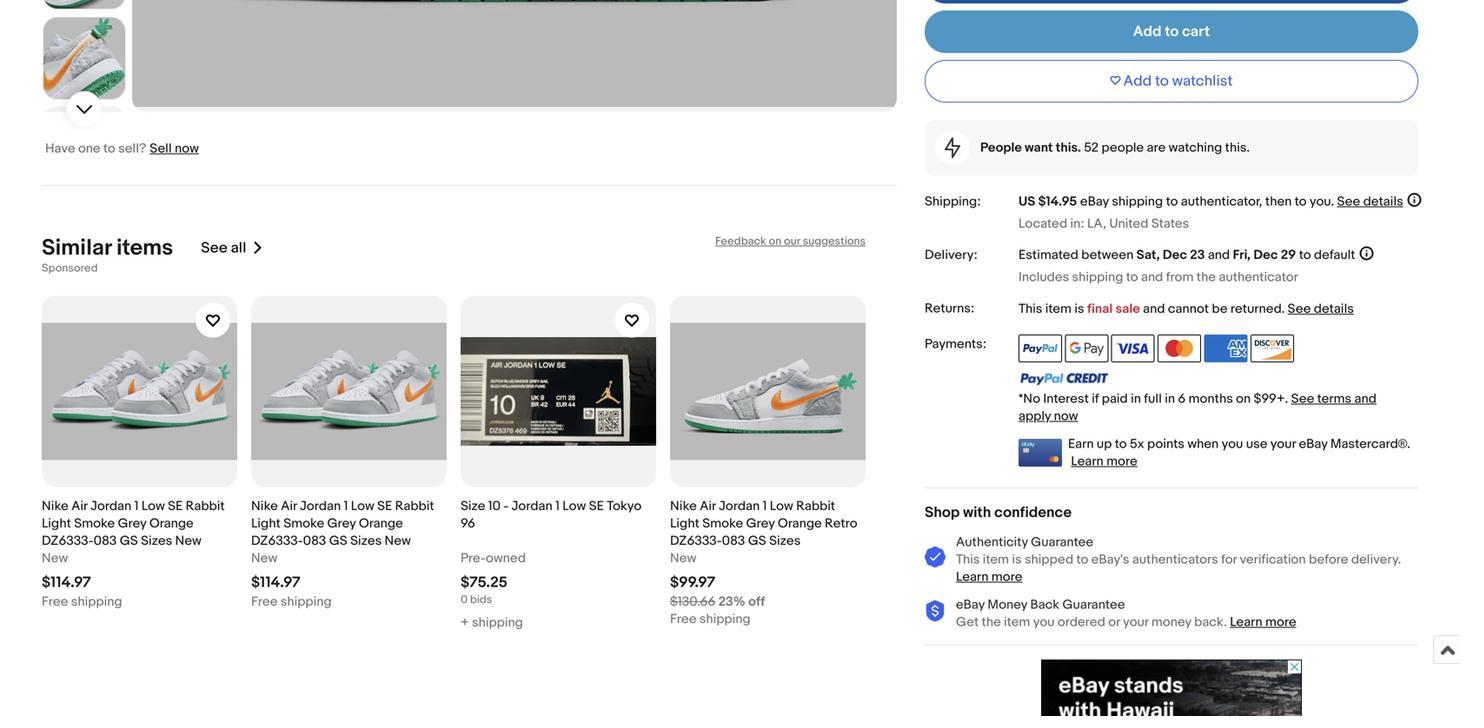 Task type: vqa. For each thing, say whether or not it's contained in the screenshot.
Air inside Nike Air Jordan 1 Low Rabbit Light Smoke Grey Orange Retro DZ6333-083 GS Sizes New $99.97 $130.66 23% off Free shipping
yes



Task type: locate. For each thing, give the bounding box(es) containing it.
with details__icon image for people want this.
[[945, 137, 960, 158]]

3 nike from the left
[[670, 498, 697, 514]]

2 light from the left
[[251, 516, 281, 531]]

learn down "authenticity"
[[956, 569, 989, 585]]

2 vertical spatial more
[[1265, 615, 1296, 630]]

2 horizontal spatial you
[[1310, 194, 1331, 209]]

$75.25 text field
[[461, 574, 507, 592]]

2 083 from the left
[[303, 533, 326, 549]]

3 grey from the left
[[746, 516, 775, 531]]

1 horizontal spatial gs
[[329, 533, 347, 549]]

1 orange from the left
[[149, 516, 194, 531]]

4 jordan from the left
[[719, 498, 760, 514]]

then
[[1265, 194, 1292, 209]]

ebay's
[[1091, 552, 1129, 568]]

this down includes at the top right of page
[[1019, 301, 1042, 317]]

air for new text box related to $114.97
[[71, 498, 87, 514]]

see left terms
[[1291, 391, 1314, 407]]

learn more link up "money"
[[956, 569, 1022, 585]]

3 1 from the left
[[555, 498, 560, 514]]

1 jordan from the left
[[90, 498, 131, 514]]

2 horizontal spatial grey
[[746, 516, 775, 531]]

off
[[748, 594, 765, 610]]

to left ebay's
[[1076, 552, 1088, 568]]

more down verification
[[1265, 615, 1296, 630]]

details
[[1363, 194, 1403, 209], [1314, 301, 1354, 317]]

0 vertical spatial .
[[1331, 194, 1334, 209]]

item inside authenticity guarantee this item is shipped to ebay's authenticators for verification before delivery. learn more
[[983, 552, 1009, 568]]

3 jordan from the left
[[511, 498, 553, 514]]

in left "full"
[[1131, 391, 1141, 407]]

want
[[1025, 140, 1053, 156]]

and right terms
[[1354, 391, 1377, 407]]

united
[[1109, 216, 1148, 232]]

1 vertical spatial item
[[983, 552, 1009, 568]]

1 se from the left
[[168, 498, 183, 514]]

0 horizontal spatial this
[[956, 552, 980, 568]]

new
[[175, 533, 201, 549], [385, 533, 411, 549], [42, 551, 68, 566], [251, 551, 277, 566], [670, 551, 696, 566]]

new text field for $99.97
[[670, 550, 696, 567]]

1 horizontal spatial your
[[1270, 436, 1296, 452]]

0 horizontal spatial nike
[[42, 498, 68, 514]]

earn up to 5x points when you use your ebay mastercard®. learn more
[[1068, 436, 1410, 469]]

083 for 1st the $114.97 "text field" from the right
[[303, 533, 326, 549]]

New text field
[[42, 550, 68, 567], [670, 550, 696, 567]]

$114.97
[[42, 574, 91, 592], [251, 574, 300, 592]]

low inside nike air jordan 1 low rabbit light smoke grey orange retro dz6333-083 gs sizes new $99.97 $130.66 23% off free shipping
[[770, 498, 793, 514]]

gs inside nike air jordan 1 low rabbit light smoke grey orange retro dz6333-083 gs sizes new $99.97 $130.66 23% off free shipping
[[748, 533, 766, 549]]

smoke for 1st the $114.97 "text field" from the left
[[74, 516, 115, 531]]

2 grey from the left
[[327, 516, 356, 531]]

see details link up default
[[1337, 194, 1403, 209]]

add
[[1133, 23, 1162, 41], [1123, 72, 1152, 90]]

10
[[488, 498, 501, 514]]

1 vertical spatial learn more link
[[956, 569, 1022, 585]]

now down interest
[[1054, 409, 1078, 424]]

see details link
[[1337, 194, 1403, 209], [1288, 301, 1354, 317]]

details for this item is final sale and cannot be returned . see details
[[1314, 301, 1354, 317]]

0 horizontal spatial free shipping text field
[[42, 593, 122, 611]]

1 new text field from the left
[[42, 550, 68, 567]]

2 nike air jordan 1 low se rabbit light smoke grey orange dz6333-083 gs sizes new new $114.97 free shipping from the left
[[251, 498, 434, 610]]

0 vertical spatial you
[[1310, 194, 1331, 209]]

located in: la, united states
[[1019, 216, 1189, 232]]

0 horizontal spatial $114.97 text field
[[42, 574, 91, 592]]

1 vertical spatial add
[[1123, 72, 1152, 90]]

1 horizontal spatial sizes
[[350, 533, 382, 549]]

se inside size 10 - jordan 1 low se tokyo 96
[[589, 498, 604, 514]]

all
[[231, 239, 246, 257]]

2 horizontal spatial air
[[700, 498, 716, 514]]

rabbit
[[186, 498, 225, 514], [395, 498, 434, 514], [796, 498, 835, 514]]

0 horizontal spatial dec
[[1163, 247, 1187, 263]]

0 horizontal spatial ebay
[[956, 597, 985, 613]]

more up "money"
[[991, 569, 1022, 585]]

2 orange from the left
[[359, 516, 403, 531]]

3 air from the left
[[700, 498, 716, 514]]

2 $114.97 from the left
[[251, 574, 300, 592]]

guarantee up the shipped
[[1031, 535, 1093, 550]]

this. right "watching"
[[1225, 140, 1250, 156]]

estimated between sat, dec 23 and fri, dec 29 to default
[[1019, 247, 1355, 263]]

1 horizontal spatial air
[[281, 498, 297, 514]]

low
[[141, 498, 165, 514], [351, 498, 374, 514], [563, 498, 586, 514], [770, 498, 793, 514]]

learn more link right back.
[[1230, 615, 1296, 630]]

3 orange from the left
[[778, 516, 822, 531]]

2 horizontal spatial free
[[670, 611, 696, 627]]

1 horizontal spatial light
[[251, 516, 281, 531]]

1 083 from the left
[[93, 533, 117, 549]]

23
[[1190, 247, 1205, 263]]

light inside nike air jordan 1 low rabbit light smoke grey orange retro dz6333-083 gs sizes new $99.97 $130.66 23% off free shipping
[[670, 516, 699, 531]]

see right returned
[[1288, 301, 1311, 317]]

. up default
[[1331, 194, 1334, 209]]

with details__icon image
[[945, 137, 960, 158], [925, 547, 946, 568], [925, 600, 946, 622]]

full
[[1144, 391, 1162, 407]]

verification
[[1240, 552, 1306, 568]]

to right the 29
[[1299, 247, 1311, 263]]

0 horizontal spatial new text field
[[42, 550, 68, 567]]

shop
[[925, 504, 960, 522]]

see all
[[201, 239, 246, 257]]

nike inside nike air jordan 1 low rabbit light smoke grey orange retro dz6333-083 gs sizes new $99.97 $130.66 23% off free shipping
[[670, 498, 697, 514]]

1 low from the left
[[141, 498, 165, 514]]

fri,
[[1233, 247, 1251, 263]]

to inside authenticity guarantee this item is shipped to ebay's authenticators for verification before delivery. learn more
[[1076, 552, 1088, 568]]

ebay up la,
[[1080, 194, 1109, 209]]

items
[[116, 235, 173, 262]]

grey for 1st the $114.97 "text field" from the right
[[327, 516, 356, 531]]

2 gs from the left
[[329, 533, 347, 549]]

2 smoke from the left
[[283, 516, 324, 531]]

1 dz6333- from the left
[[42, 533, 93, 549]]

grey inside nike air jordan 1 low rabbit light smoke grey orange retro dz6333-083 gs sizes new $99.97 $130.66 23% off free shipping
[[746, 516, 775, 531]]

orange for free shipping text box
[[359, 516, 403, 531]]

0 horizontal spatial smoke
[[74, 516, 115, 531]]

points
[[1147, 436, 1185, 452]]

1 1 from the left
[[134, 498, 139, 514]]

item down "authenticity"
[[983, 552, 1009, 568]]

learn inside earn up to 5x points when you use your ebay mastercard®. learn more
[[1071, 454, 1104, 469]]

1 vertical spatial your
[[1123, 615, 1148, 630]]

3 smoke from the left
[[702, 516, 743, 531]]

0 vertical spatial see details link
[[1337, 194, 1403, 209]]

this inside authenticity guarantee this item is shipped to ebay's authenticators for verification before delivery. learn more
[[956, 552, 980, 568]]

1 horizontal spatial this.
[[1225, 140, 1250, 156]]

1 horizontal spatial more
[[1106, 454, 1137, 469]]

the down "money"
[[982, 615, 1001, 630]]

1 this. from the left
[[1056, 140, 1081, 156]]

0 horizontal spatial rabbit
[[186, 498, 225, 514]]

2 horizontal spatial smoke
[[702, 516, 743, 531]]

0 horizontal spatial orange
[[149, 516, 194, 531]]

2 $114.97 text field from the left
[[251, 574, 300, 592]]

terms
[[1317, 391, 1352, 407]]

shipping:
[[925, 194, 981, 209]]

0 horizontal spatial learn more link
[[956, 569, 1022, 585]]

orange inside nike air jordan 1 low rabbit light smoke grey orange retro dz6333-083 gs sizes new $99.97 $130.66 23% off free shipping
[[778, 516, 822, 531]]

1 vertical spatial is
[[1012, 552, 1022, 568]]

delivery:
[[925, 247, 977, 263]]

gs
[[120, 533, 138, 549], [329, 533, 347, 549], [748, 533, 766, 549]]

$114.97 for 1st the $114.97 "text field" from the right
[[251, 574, 300, 592]]

item down "money"
[[1004, 615, 1030, 630]]

. down authenticator
[[1281, 301, 1285, 317]]

free
[[42, 594, 68, 610], [251, 594, 278, 610], [670, 611, 696, 627]]

dec left the 29
[[1253, 247, 1278, 263]]

3 sizes from the left
[[769, 533, 801, 549]]

american express image
[[1204, 335, 1248, 362]]

0 horizontal spatial more
[[991, 569, 1022, 585]]

air
[[71, 498, 87, 514], [281, 498, 297, 514], [700, 498, 716, 514]]

2 horizontal spatial se
[[589, 498, 604, 514]]

learn more link down up
[[1071, 454, 1137, 469]]

grey
[[118, 516, 146, 531], [327, 516, 356, 531], [746, 516, 775, 531]]

guarantee up the get the item you ordered or your money back.
[[1062, 597, 1125, 613]]

3 083 from the left
[[722, 533, 745, 549]]

2 sizes from the left
[[350, 533, 382, 549]]

you inside earn up to 5x points when you use your ebay mastercard®. learn more
[[1222, 436, 1243, 452]]

2 horizontal spatial more
[[1265, 615, 1296, 630]]

0 horizontal spatial nike air jordan 1 low se rabbit light smoke grey orange dz6333-083 gs sizes new new $114.97 free shipping
[[42, 498, 225, 610]]

1 air from the left
[[71, 498, 87, 514]]

apply
[[1019, 409, 1051, 424]]

before
[[1309, 552, 1348, 568]]

1 grey from the left
[[118, 516, 146, 531]]

add for add to watchlist
[[1123, 72, 1152, 90]]

to left watchlist
[[1155, 72, 1169, 90]]

0 vertical spatial ebay
[[1080, 194, 1109, 209]]

you
[[1310, 194, 1331, 209], [1222, 436, 1243, 452], [1033, 615, 1055, 630]]

nike air jordan 1 low rabbit light smoke grey orange retro dz6333-083 gs sizes new $99.97 $130.66 23% off free shipping
[[670, 498, 857, 627]]

2 horizontal spatial 083
[[722, 533, 745, 549]]

1 $114.97 from the left
[[42, 574, 91, 592]]

this item is final sale and cannot be returned . see details
[[1019, 301, 1354, 317]]

dz6333- inside nike air jordan 1 low rabbit light smoke grey orange retro dz6333-083 gs sizes new $99.97 $130.66 23% off free shipping
[[670, 533, 722, 549]]

1 vertical spatial you
[[1222, 436, 1243, 452]]

add for add to cart
[[1133, 23, 1162, 41]]

2 nike from the left
[[251, 498, 278, 514]]

item down includes at the top right of page
[[1045, 301, 1072, 317]]

shipping inside pre-owned $75.25 0 bids + shipping
[[472, 615, 523, 631]]

gs for 1st the $114.97 "text field" from the left
[[120, 533, 138, 549]]

2 vertical spatial you
[[1033, 615, 1055, 630]]

on left $99+.
[[1236, 391, 1251, 407]]

se for the left free shipping text field
[[168, 498, 183, 514]]

. for you
[[1331, 194, 1334, 209]]

add inside button
[[1123, 72, 1152, 90]]

smoke for 1st the $114.97 "text field" from the right
[[283, 516, 324, 531]]

2 dz6333- from the left
[[251, 533, 303, 549]]

sizes
[[141, 533, 172, 549], [350, 533, 382, 549], [769, 533, 801, 549]]

1 horizontal spatial is
[[1074, 301, 1084, 317]]

1 vertical spatial this
[[956, 552, 980, 568]]

suggestions
[[803, 235, 866, 248]]

3 rabbit from the left
[[796, 498, 835, 514]]

2 vertical spatial learn more link
[[1230, 615, 1296, 630]]

1 nike from the left
[[42, 498, 68, 514]]

is
[[1074, 301, 1084, 317], [1012, 552, 1022, 568]]

you down back at the right of page
[[1033, 615, 1055, 630]]

0 horizontal spatial on
[[769, 235, 781, 248]]

0 horizontal spatial is
[[1012, 552, 1022, 568]]

to right then
[[1295, 194, 1307, 209]]

google pay image
[[1065, 335, 1108, 362]]

2 rabbit from the left
[[395, 498, 434, 514]]

4 1 from the left
[[763, 498, 767, 514]]

add left "cart" at the top right of the page
[[1133, 23, 1162, 41]]

bids
[[470, 593, 492, 607]]

1 horizontal spatial learn more link
[[1071, 454, 1137, 469]]

0 horizontal spatial sizes
[[141, 533, 172, 549]]

1 vertical spatial with details__icon image
[[925, 547, 946, 568]]

0 vertical spatial add
[[1133, 23, 1162, 41]]

light for new text box related to $114.97
[[42, 516, 71, 531]]

includes shipping to and from the authenticator
[[1019, 269, 1298, 285]]

delivery.
[[1351, 552, 1401, 568]]

1 horizontal spatial orange
[[359, 516, 403, 531]]

sell?
[[118, 141, 146, 156]]

1 horizontal spatial in
[[1165, 391, 1175, 407]]

$114.97 text field
[[42, 574, 91, 592], [251, 574, 300, 592]]

0 horizontal spatial in
[[1131, 391, 1141, 407]]

$99.97 text field
[[670, 574, 715, 592]]

dec
[[1163, 247, 1187, 263], [1253, 247, 1278, 263]]

ordered
[[1058, 615, 1105, 630]]

1 horizontal spatial free shipping text field
[[670, 611, 751, 628]]

1 horizontal spatial this
[[1019, 301, 1042, 317]]

2 in from the left
[[1165, 391, 1175, 407]]

learn
[[1071, 454, 1104, 469], [956, 569, 989, 585], [1230, 615, 1262, 630]]

add to cart
[[1133, 23, 1210, 41]]

learn inside authenticity guarantee this item is shipped to ebay's authenticators for verification before delivery. learn more
[[956, 569, 989, 585]]

29
[[1281, 247, 1296, 263]]

is down "authenticity"
[[1012, 552, 1022, 568]]

dec left the 23
[[1163, 247, 1187, 263]]

feedback on our suggestions link
[[715, 235, 866, 248]]

52
[[1084, 140, 1099, 156]]

learn right back.
[[1230, 615, 1262, 630]]

0 horizontal spatial this.
[[1056, 140, 1081, 156]]

Sponsored text field
[[42, 262, 98, 275]]

guarantee
[[1031, 535, 1093, 550], [1062, 597, 1125, 613]]

learn down earn
[[1071, 454, 1104, 469]]

default
[[1314, 247, 1355, 263]]

1 horizontal spatial 083
[[303, 533, 326, 549]]

and inside see terms and apply now
[[1354, 391, 1377, 407]]

shipped
[[1025, 552, 1073, 568]]

0 vertical spatial details
[[1363, 194, 1403, 209]]

add to watchlist
[[1123, 72, 1233, 90]]

1 vertical spatial .
[[1281, 301, 1285, 317]]

1 horizontal spatial $114.97 text field
[[251, 574, 300, 592]]

2 horizontal spatial sizes
[[769, 533, 801, 549]]

96
[[461, 516, 475, 531]]

See all text field
[[201, 239, 246, 257]]

0
[[461, 593, 468, 607]]

1 horizontal spatial rabbit
[[395, 498, 434, 514]]

your inside earn up to 5x points when you use your ebay mastercard®. learn more
[[1270, 436, 1296, 452]]

1 horizontal spatial $114.97
[[251, 574, 300, 592]]

2 vertical spatial learn
[[1230, 615, 1262, 630]]

2 horizontal spatial learn
[[1230, 615, 1262, 630]]

your right or
[[1123, 615, 1148, 630]]

1 horizontal spatial learn
[[1071, 454, 1104, 469]]

1 vertical spatial the
[[982, 615, 1001, 630]]

you right then
[[1310, 194, 1331, 209]]

ebay up get
[[956, 597, 985, 613]]

*no interest if paid in full in 6 months on $99+.
[[1019, 391, 1291, 407]]

1 gs from the left
[[120, 533, 138, 549]]

more down 5x
[[1106, 454, 1137, 469]]

1 in from the left
[[1131, 391, 1141, 407]]

the
[[1197, 269, 1216, 285], [982, 615, 1001, 630]]

Free shipping text field
[[42, 593, 122, 611], [670, 611, 751, 628]]

in:
[[1070, 216, 1084, 232]]

now right sell
[[175, 141, 199, 156]]

with details__icon image for ebay money back guarantee
[[925, 600, 946, 622]]

1 horizontal spatial new text field
[[670, 550, 696, 567]]

0 horizontal spatial se
[[168, 498, 183, 514]]

+ shipping text field
[[461, 614, 523, 631]]

3 se from the left
[[589, 498, 604, 514]]

the down the 23
[[1197, 269, 1216, 285]]

to
[[1165, 23, 1179, 41], [1155, 72, 1169, 90], [103, 141, 115, 156], [1166, 194, 1178, 209], [1295, 194, 1307, 209], [1299, 247, 1311, 263], [1126, 269, 1138, 285], [1115, 436, 1127, 452], [1076, 552, 1088, 568]]

2 horizontal spatial ebay
[[1299, 436, 1328, 452]]

1 horizontal spatial se
[[377, 498, 392, 514]]

1 nike air jordan 1 low se rabbit light smoke grey orange dz6333-083 gs sizes new new $114.97 free shipping from the left
[[42, 498, 225, 610]]

final
[[1087, 301, 1113, 317]]

2 vertical spatial with details__icon image
[[925, 600, 946, 622]]

to left 5x
[[1115, 436, 1127, 452]]

with details__icon image down shop at the bottom right
[[925, 547, 946, 568]]

add to watchlist button
[[925, 60, 1418, 103]]

this. left 52
[[1056, 140, 1081, 156]]

2 horizontal spatial dz6333-
[[670, 533, 722, 549]]

1 vertical spatial ebay
[[1299, 436, 1328, 452]]

2 air from the left
[[281, 498, 297, 514]]

sponsored
[[42, 262, 98, 275]]

3 gs from the left
[[748, 533, 766, 549]]

nike air jordan 1 low se rabbit light smoke grey orange dz6333-083 gs sizes new new $114.97 free shipping
[[42, 498, 225, 610], [251, 498, 434, 610]]

feedback on our suggestions
[[715, 235, 866, 248]]

2 horizontal spatial rabbit
[[796, 498, 835, 514]]

you left use
[[1222, 436, 1243, 452]]

learn more link
[[1071, 454, 1137, 469], [956, 569, 1022, 585], [1230, 615, 1296, 630]]

for
[[1221, 552, 1237, 568]]

2 low from the left
[[351, 498, 374, 514]]

paypal image
[[1019, 335, 1062, 362]]

is left final
[[1074, 301, 1084, 317]]

2 dec from the left
[[1253, 247, 1278, 263]]

2 new text field from the left
[[670, 550, 696, 567]]

1 horizontal spatial now
[[1054, 409, 1078, 424]]

add to cart link
[[925, 10, 1418, 53]]

this down "authenticity"
[[956, 552, 980, 568]]

free for the left free shipping text field
[[42, 594, 68, 610]]

jordan
[[90, 498, 131, 514], [300, 498, 341, 514], [511, 498, 553, 514], [719, 498, 760, 514]]

grey for 1st the $114.97 "text field" from the left
[[118, 516, 146, 531]]

with details__icon image left the 'people'
[[945, 137, 960, 158]]

on left our
[[769, 235, 781, 248]]

ebay down terms
[[1299, 436, 1328, 452]]

0 vertical spatial learn more link
[[1071, 454, 1137, 469]]

2 jordan from the left
[[300, 498, 341, 514]]

rabbit inside nike air jordan 1 low rabbit light smoke grey orange retro dz6333-083 gs sizes new $99.97 $130.66 23% off free shipping
[[796, 498, 835, 514]]

confidence
[[994, 504, 1072, 522]]

learn more link for authenticity guarantee
[[956, 569, 1022, 585]]

1 smoke from the left
[[74, 516, 115, 531]]

3 light from the left
[[670, 516, 699, 531]]

1 dec from the left
[[1163, 247, 1187, 263]]

nike air jordan 1 low se rabbit light smoke grey orange dz6333-083 gs sizes new new $114.97 free shipping for the left free shipping text field
[[42, 498, 225, 610]]

watching
[[1169, 140, 1222, 156]]

between
[[1081, 247, 1134, 263]]

in
[[1131, 391, 1141, 407], [1165, 391, 1175, 407]]

3 low from the left
[[563, 498, 586, 514]]

0 horizontal spatial free
[[42, 594, 68, 610]]

2 1 from the left
[[344, 498, 348, 514]]

1 horizontal spatial grey
[[327, 516, 356, 531]]

to up states
[[1166, 194, 1178, 209]]

in left 6
[[1165, 391, 1175, 407]]

0 horizontal spatial now
[[175, 141, 199, 156]]

see
[[1337, 194, 1360, 209], [201, 239, 228, 257], [1288, 301, 1311, 317], [1291, 391, 1314, 407]]

add down add to cart
[[1123, 72, 1152, 90]]

2 horizontal spatial light
[[670, 516, 699, 531]]

1 horizontal spatial nike air jordan 1 low se rabbit light smoke grey orange dz6333-083 gs sizes new new $114.97 free shipping
[[251, 498, 434, 610]]

low inside size 10 - jordan 1 low se tokyo 96
[[563, 498, 586, 514]]

2 horizontal spatial nike
[[670, 498, 697, 514]]

with details__icon image left get
[[925, 600, 946, 622]]

0 horizontal spatial grey
[[118, 516, 146, 531]]

your right use
[[1270, 436, 1296, 452]]

this.
[[1056, 140, 1081, 156], [1225, 140, 1250, 156]]

to inside button
[[1155, 72, 1169, 90]]

with details__icon image for authenticity guarantee
[[925, 547, 946, 568]]

see details link down default
[[1288, 301, 1354, 317]]

0 vertical spatial more
[[1106, 454, 1137, 469]]

0 horizontal spatial air
[[71, 498, 87, 514]]

2 se from the left
[[377, 498, 392, 514]]

air for new text field
[[281, 498, 297, 514]]

Free shipping text field
[[251, 593, 332, 611]]

3 dz6333- from the left
[[670, 533, 722, 549]]

1 horizontal spatial .
[[1331, 194, 1334, 209]]

1 rabbit from the left
[[186, 498, 225, 514]]

2 this. from the left
[[1225, 140, 1250, 156]]

0 vertical spatial with details__icon image
[[945, 137, 960, 158]]

0 vertical spatial now
[[175, 141, 199, 156]]

0 vertical spatial this
[[1019, 301, 1042, 317]]

authenticators
[[1132, 552, 1218, 568]]

0 horizontal spatial .
[[1281, 301, 1285, 317]]

1 light from the left
[[42, 516, 71, 531]]

cart
[[1182, 23, 1210, 41]]

4 low from the left
[[770, 498, 793, 514]]



Task type: describe. For each thing, give the bounding box(es) containing it.
up
[[1097, 436, 1112, 452]]

see terms and apply now
[[1019, 391, 1377, 424]]

and right the 23
[[1208, 247, 1230, 263]]

$99.97
[[670, 574, 715, 592]]

people
[[980, 140, 1022, 156]]

nike for 1st the $114.97 "text field" from the left
[[42, 498, 68, 514]]

discover image
[[1250, 335, 1294, 362]]

to down sat, on the top of the page
[[1126, 269, 1138, 285]]

from
[[1166, 269, 1194, 285]]

retro
[[825, 516, 857, 531]]

located
[[1019, 216, 1067, 232]]

are
[[1147, 140, 1166, 156]]

1 $114.97 text field from the left
[[42, 574, 91, 592]]

size
[[461, 498, 485, 514]]

1 inside nike air jordan 1 low rabbit light smoke grey orange retro dz6333-083 gs sizes new $99.97 $130.66 23% off free shipping
[[763, 498, 767, 514]]

1 horizontal spatial ebay
[[1080, 194, 1109, 209]]

$130.66
[[670, 594, 715, 610]]

now inside see terms and apply now
[[1054, 409, 1078, 424]]

1 vertical spatial see details link
[[1288, 301, 1354, 317]]

previous price $130.66 23% off text field
[[670, 593, 765, 611]]

picture 5 of 7 image
[[43, 17, 125, 99]]

to inside earn up to 5x points when you use your ebay mastercard®. learn more
[[1115, 436, 1127, 452]]

smoke inside nike air jordan 1 low rabbit light smoke grey orange retro dz6333-083 gs sizes new $99.97 $130.66 23% off free shipping
[[702, 516, 743, 531]]

see inside see terms and apply now
[[1291, 391, 1314, 407]]

money
[[988, 597, 1027, 613]]

1 sizes from the left
[[141, 533, 172, 549]]

shop with confidence
[[925, 504, 1072, 522]]

new inside nike air jordan 1 low rabbit light smoke grey orange retro dz6333-083 gs sizes new $99.97 $130.66 23% off free shipping
[[670, 551, 696, 566]]

feedback
[[715, 235, 766, 248]]

interest
[[1043, 391, 1089, 407]]

ebay mastercard image
[[1019, 439, 1062, 467]]

6
[[1178, 391, 1186, 407]]

guarantee inside authenticity guarantee this item is shipped to ebay's authenticators for verification before delivery. learn more
[[1031, 535, 1093, 550]]

cannot
[[1168, 301, 1209, 317]]

la,
[[1087, 216, 1106, 232]]

with
[[963, 504, 991, 522]]

1 horizontal spatial the
[[1197, 269, 1216, 285]]

23%
[[718, 594, 745, 610]]

1 vertical spatial on
[[1236, 391, 1251, 407]]

nike air jordan 1 low se rabbit light smoke grey orange dz6333-083 gs sizes new new $114.97 free shipping for free shipping text box
[[251, 498, 434, 610]]

have
[[45, 141, 75, 156]]

0 horizontal spatial your
[[1123, 615, 1148, 630]]

and down sat, on the top of the page
[[1141, 269, 1163, 285]]

or
[[1108, 615, 1120, 630]]

jordan inside nike air jordan 1 low rabbit light smoke grey orange retro dz6333-083 gs sizes new $99.97 $130.66 23% off free shipping
[[719, 498, 760, 514]]

if
[[1092, 391, 1099, 407]]

people want this. 52 people are watching this.
[[980, 140, 1250, 156]]

pre-owned $75.25 0 bids + shipping
[[461, 551, 526, 631]]

see left all on the top
[[201, 239, 228, 257]]

ebay money back guarantee
[[956, 597, 1125, 613]]

get
[[956, 615, 979, 630]]

dz6333- for 1st the $114.97 "text field" from the right
[[251, 533, 303, 549]]

rabbit for free shipping text box
[[395, 498, 434, 514]]

1 inside size 10 - jordan 1 low se tokyo 96
[[555, 498, 560, 514]]

rabbit for the left free shipping text field
[[186, 498, 225, 514]]

air inside nike air jordan 1 low rabbit light smoke grey orange retro dz6333-083 gs sizes new $99.97 $130.66 23% off free shipping
[[700, 498, 716, 514]]

people
[[1102, 140, 1144, 156]]

use
[[1246, 436, 1267, 452]]

back.
[[1194, 615, 1227, 630]]

jordan inside size 10 - jordan 1 low se tokyo 96
[[511, 498, 553, 514]]

us
[[1019, 194, 1035, 209]]

sat,
[[1136, 247, 1160, 263]]

and right sale
[[1143, 301, 1165, 317]]

is inside authenticity guarantee this item is shipped to ebay's authenticators for verification before delivery. learn more
[[1012, 552, 1022, 568]]

0 vertical spatial on
[[769, 235, 781, 248]]

back
[[1030, 597, 1059, 613]]

1 vertical spatial guarantee
[[1062, 597, 1125, 613]]

2 vertical spatial item
[[1004, 615, 1030, 630]]

states
[[1151, 216, 1189, 232]]

New text field
[[251, 550, 277, 567]]

$114.97 for 1st the $114.97 "text field" from the left
[[42, 574, 91, 592]]

orange for the left free shipping text field
[[149, 516, 194, 531]]

+
[[461, 615, 469, 631]]

2 vertical spatial ebay
[[956, 597, 985, 613]]

ebay inside earn up to 5x points when you use your ebay mastercard®. learn more
[[1299, 436, 1328, 452]]

owned
[[486, 551, 526, 566]]

when
[[1187, 436, 1219, 452]]

paypal credit image
[[1019, 372, 1109, 386]]

visa image
[[1111, 335, 1155, 362]]

get the item you ordered or your money back.
[[956, 615, 1227, 630]]

similar
[[42, 235, 112, 262]]

authenticity guarantee this item is shipped to ebay's authenticators for verification before delivery. learn more
[[956, 535, 1401, 585]]

083 for 1st the $114.97 "text field" from the left
[[93, 533, 117, 549]]

authenticator,
[[1181, 194, 1262, 209]]

see terms and apply now link
[[1019, 391, 1377, 424]]

pre-
[[461, 551, 486, 566]]

se for free shipping text box
[[377, 498, 392, 514]]

sizes inside nike air jordan 1 low rabbit light smoke grey orange retro dz6333-083 gs sizes new $99.97 $130.66 23% off free shipping
[[769, 533, 801, 549]]

083 inside nike air jordan 1 low rabbit light smoke grey orange retro dz6333-083 gs sizes new $99.97 $130.66 23% off free shipping
[[722, 533, 745, 549]]

us $14.95 ebay shipping to authenticator, then to you . see details
[[1019, 194, 1403, 209]]

sell
[[150, 141, 172, 156]]

size 10 - jordan 1 low se tokyo 96
[[461, 498, 642, 531]]

*no
[[1019, 391, 1040, 407]]

light for new text field
[[251, 516, 281, 531]]

-
[[503, 498, 509, 514]]

watchlist
[[1172, 72, 1233, 90]]

free inside nike air jordan 1 low rabbit light smoke grey orange retro dz6333-083 gs sizes new $99.97 $130.66 23% off free shipping
[[670, 611, 696, 627]]

our
[[784, 235, 800, 248]]

returned
[[1231, 301, 1281, 317]]

nike for 1st the $114.97 "text field" from the right
[[251, 498, 278, 514]]

free for free shipping text box
[[251, 594, 278, 610]]

advertisement region
[[1041, 660, 1302, 716]]

5x
[[1130, 436, 1144, 452]]

more inside earn up to 5x points when you use your ebay mastercard®. learn more
[[1106, 454, 1137, 469]]

0 horizontal spatial the
[[982, 615, 1001, 630]]

money
[[1151, 615, 1191, 630]]

dz6333- for 1st the $114.97 "text field" from the left
[[42, 533, 93, 549]]

one
[[78, 141, 100, 156]]

similar items
[[42, 235, 173, 262]]

learn more
[[1230, 615, 1296, 630]]

sell now link
[[150, 141, 199, 156]]

details for us $14.95 ebay shipping to authenticator, then to you . see details
[[1363, 194, 1403, 209]]

0 bids text field
[[461, 593, 492, 607]]

learn more link for get the item you ordered or your money back.
[[1230, 615, 1296, 630]]

includes
[[1019, 269, 1069, 285]]

have one to sell? sell now
[[45, 141, 199, 156]]

be
[[1212, 301, 1228, 317]]

0 vertical spatial item
[[1045, 301, 1072, 317]]

more inside authenticity guarantee this item is shipped to ebay's authenticators for verification before delivery. learn more
[[991, 569, 1022, 585]]

gs for 1st the $114.97 "text field" from the right
[[329, 533, 347, 549]]

earn
[[1068, 436, 1094, 452]]

shipping inside nike air jordan 1 low rabbit light smoke grey orange retro dz6333-083 gs sizes new $99.97 $130.66 23% off free shipping
[[699, 611, 751, 627]]

to left "cart" at the top right of the page
[[1165, 23, 1179, 41]]

authenticity
[[956, 535, 1028, 550]]

master card image
[[1158, 335, 1201, 362]]

estimated
[[1019, 247, 1078, 263]]

payments:
[[925, 336, 986, 352]]

tokyo
[[607, 498, 642, 514]]

returns:
[[925, 301, 974, 316]]

Pre-owned text field
[[461, 550, 526, 567]]

sale
[[1116, 301, 1140, 317]]

see up default
[[1337, 194, 1360, 209]]

new text field for $114.97
[[42, 550, 68, 567]]

$75.25
[[461, 574, 507, 592]]

0 vertical spatial is
[[1074, 301, 1084, 317]]

. for returned
[[1281, 301, 1285, 317]]

0 horizontal spatial you
[[1033, 615, 1055, 630]]

to right the one
[[103, 141, 115, 156]]



